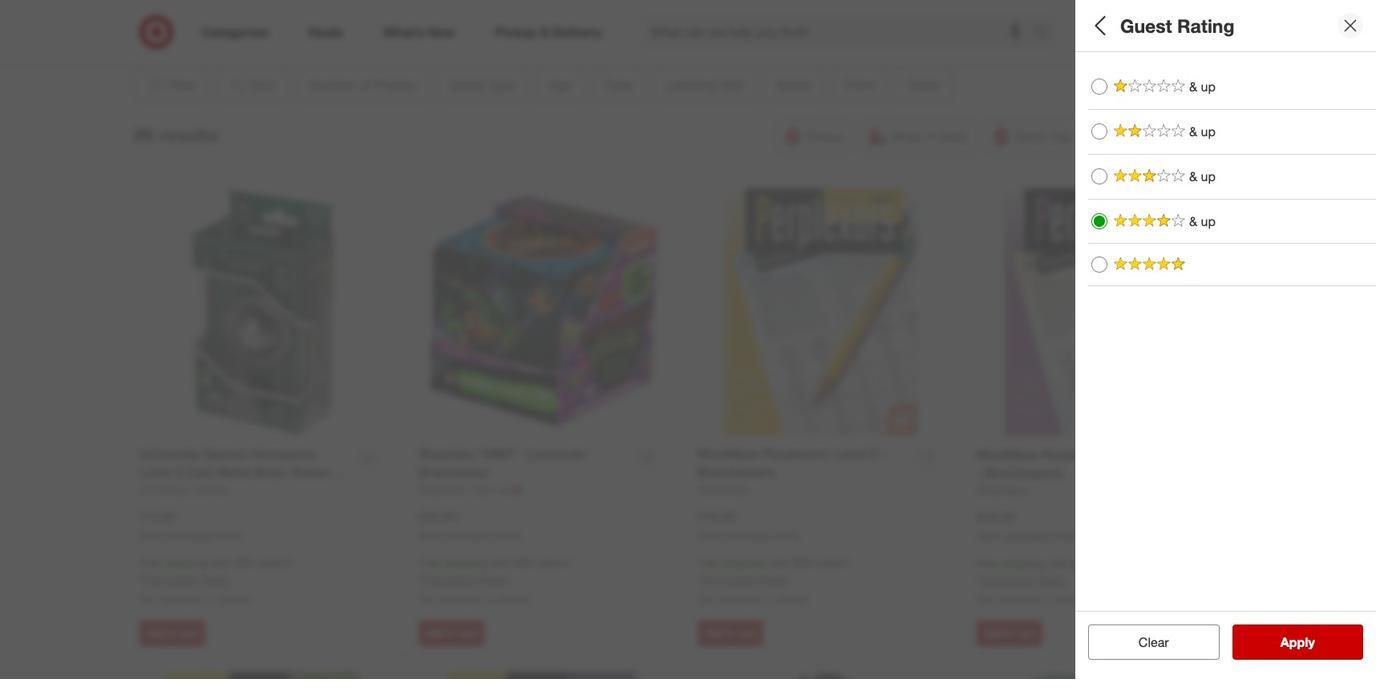 Task type: describe. For each thing, give the bounding box(es) containing it.
brainteasers
[[1165, 146, 1228, 159]]

fine
[[1278, 202, 1299, 215]]

& for third & up 'option' from the bottom
[[1190, 123, 1198, 139]]

skill
[[1157, 181, 1187, 199]]

bepuzzled;
[[1195, 258, 1251, 271]]

creativity;
[[1225, 202, 1275, 215]]

thinking;
[[1176, 202, 1222, 215]]

see results button
[[1233, 625, 1364, 660]]

creative
[[1132, 202, 1173, 215]]

What can we help you find? suggestions appear below search field
[[642, 14, 1038, 50]]

apply
[[1281, 635, 1316, 651]]

learning
[[1089, 181, 1153, 199]]

apply button
[[1233, 625, 1364, 660]]

age kids; adult
[[1089, 69, 1144, 103]]

type
[[1089, 125, 1123, 143]]

1 & up from the top
[[1190, 79, 1216, 95]]

& inside brand alice in wonderland; bepuzzled; chuckle & roar; educatio
[[1298, 258, 1306, 271]]

& for 4th & up 'option' from the top
[[1190, 213, 1198, 229]]

99
[[134, 123, 154, 146]]

& for second & up 'option' from the bottom
[[1190, 168, 1198, 184]]

sponsored
[[1116, 38, 1164, 50]]

brand
[[1089, 237, 1133, 256]]

Include out of stock checkbox
[[1089, 579, 1105, 595]]

guest rating
[[1121, 14, 1235, 37]]

2 & up from the top
[[1190, 123, 1216, 139]]

$25.99 when purchased online
[[419, 508, 521, 542]]

online inside $14.87 when purchased online
[[216, 530, 242, 542]]

99 results
[[134, 123, 219, 146]]

learning skill coding; creative thinking; creativity; fine motor skills; gr
[[1089, 181, 1377, 215]]

gr
[[1368, 202, 1377, 215]]

games;
[[1122, 146, 1161, 159]]

search button
[[1027, 14, 1066, 53]]

filters
[[1116, 14, 1166, 37]]

online inside $25.99 when purchased online
[[495, 530, 521, 542]]

rating
[[1178, 14, 1235, 37]]

clear all
[[1131, 635, 1178, 651]]

motor
[[1303, 202, 1332, 215]]

search
[[1027, 25, 1066, 41]]

kids;
[[1089, 89, 1114, 103]]

up for second & up 'option' from the bottom
[[1202, 168, 1216, 184]]

results for 99 results
[[159, 123, 219, 146]]

$25.99
[[419, 508, 457, 524]]

1 & up radio from the top
[[1092, 79, 1108, 95]]



Task type: vqa. For each thing, say whether or not it's contained in the screenshot.
KNIT
no



Task type: locate. For each thing, give the bounding box(es) containing it.
& up up brand alice in wonderland; bepuzzled; chuckle & roar; educatio
[[1190, 213, 1216, 229]]

all filters dialog
[[1076, 0, 1377, 680]]

0 horizontal spatial results
[[159, 123, 219, 146]]

free shipping with $35 orders* * exclusions apply. not available in stores
[[140, 556, 292, 606], [419, 556, 572, 606], [698, 556, 851, 606], [977, 557, 1130, 607]]

up for 1st & up 'option' from the top of the guest rating dialog at the right of page
[[1202, 79, 1216, 95]]

see results
[[1264, 635, 1332, 651]]

adult
[[1117, 89, 1144, 103]]

guest rating dialog
[[1076, 0, 1377, 680]]

& up radio
[[1092, 79, 1108, 95], [1092, 124, 1108, 140], [1092, 169, 1108, 185], [1092, 213, 1108, 229]]

&
[[1190, 79, 1198, 95], [1190, 123, 1198, 139], [1190, 168, 1198, 184], [1190, 213, 1198, 229], [1298, 258, 1306, 271]]

up
[[1202, 79, 1216, 95], [1202, 123, 1216, 139], [1202, 168, 1216, 184], [1202, 213, 1216, 229]]

4 & up radio from the top
[[1092, 213, 1108, 229]]

1 clear from the left
[[1131, 635, 1161, 651]]

& up down brainteasers
[[1190, 168, 1216, 184]]

brand alice in wonderland; bepuzzled; chuckle & roar; educatio
[[1089, 237, 1377, 271]]

online
[[216, 530, 242, 542], [495, 530, 521, 542], [774, 530, 800, 542], [1053, 531, 1079, 543]]

educatio
[[1339, 258, 1377, 271]]

results right 99
[[159, 123, 219, 146]]

stores
[[219, 592, 250, 606], [498, 592, 529, 606], [778, 592, 809, 606], [1057, 593, 1088, 607]]

& up down 2 link at the top right of the page
[[1190, 79, 1216, 95]]

clear
[[1131, 635, 1161, 651], [1139, 635, 1170, 651]]

& up
[[1190, 79, 1216, 95], [1190, 123, 1216, 139], [1190, 168, 1216, 184], [1190, 213, 1216, 229]]

when inside $14.87 when purchased online
[[140, 530, 165, 542]]

shipping
[[165, 556, 208, 570], [444, 556, 487, 570], [723, 556, 766, 570], [1003, 557, 1046, 571]]

when
[[140, 530, 165, 542], [419, 530, 444, 542], [698, 530, 723, 542], [977, 531, 1002, 543]]

& up radio left adult
[[1092, 79, 1108, 95]]

when inside $25.99 when purchased online
[[419, 530, 444, 542]]

available
[[161, 592, 204, 606], [440, 592, 484, 606], [719, 592, 763, 606], [998, 593, 1042, 607]]

2 clear from the left
[[1139, 635, 1170, 651]]

with
[[211, 556, 232, 570], [490, 556, 511, 570], [769, 556, 790, 570], [1049, 557, 1069, 571]]

1 horizontal spatial results
[[1291, 635, 1332, 651]]

all
[[1165, 635, 1178, 651]]

clear inside all filters dialog
[[1131, 635, 1161, 651]]

$35
[[235, 556, 253, 570], [514, 556, 532, 570], [793, 556, 811, 570], [1073, 557, 1091, 571]]

0 horizontal spatial $16.95 when purchased online
[[698, 508, 800, 542]]

& up radio up board
[[1092, 124, 1108, 140]]

all
[[1089, 14, 1111, 37]]

alice
[[1089, 258, 1113, 271]]

& up radio up brand
[[1092, 213, 1108, 229]]

wonderland;
[[1128, 258, 1192, 271]]

$14.87 when purchased online
[[140, 508, 242, 542]]

up down 2 link at the top right of the page
[[1202, 79, 1216, 95]]

purchased
[[167, 530, 213, 542], [446, 530, 492, 542], [726, 530, 772, 542], [1005, 531, 1051, 543]]

coding;
[[1089, 202, 1128, 215]]

exclusions
[[144, 573, 197, 587], [423, 573, 476, 587], [702, 573, 756, 587], [981, 574, 1035, 587]]

4 & up from the top
[[1190, 213, 1216, 229]]

& right creative
[[1190, 213, 1198, 229]]

& down brainteasers
[[1190, 168, 1198, 184]]

results
[[159, 123, 219, 146], [1291, 635, 1332, 651]]

3 up from the top
[[1202, 168, 1216, 184]]

$16.95
[[698, 508, 736, 524], [977, 509, 1016, 525]]

advertisement region
[[201, 0, 1164, 38]]

0 horizontal spatial $16.95
[[698, 508, 736, 524]]

& up brainteasers
[[1190, 123, 1198, 139]]

clear inside guest rating dialog
[[1139, 635, 1170, 651]]

& up up brainteasers
[[1190, 123, 1216, 139]]

results for see results
[[1291, 635, 1332, 651]]

1 up from the top
[[1202, 79, 1216, 95]]

not
[[140, 592, 158, 606], [419, 592, 437, 606], [698, 592, 716, 606], [977, 593, 995, 607]]

None radio
[[1092, 257, 1108, 273]]

2 link
[[1193, 14, 1228, 50]]

$16.95 when purchased online
[[698, 508, 800, 542], [977, 509, 1079, 543]]

3 & up from the top
[[1190, 168, 1216, 184]]

1 horizontal spatial $16.95
[[977, 509, 1016, 525]]

results right see
[[1291, 635, 1332, 651]]

clear for clear all
[[1131, 635, 1161, 651]]

*
[[140, 573, 144, 587], [419, 573, 423, 587], [698, 573, 702, 587], [977, 574, 981, 587]]

& left the roar;
[[1298, 258, 1306, 271]]

& up radio down board
[[1092, 169, 1108, 185]]

3 & up radio from the top
[[1092, 169, 1108, 185]]

roar;
[[1309, 258, 1336, 271]]

free
[[140, 556, 162, 570], [419, 556, 441, 570], [698, 556, 720, 570], [977, 557, 1000, 571]]

skills;
[[1336, 202, 1365, 215]]

type board games; brainteasers
[[1089, 125, 1228, 159]]

clear button
[[1089, 625, 1220, 660]]

clear all button
[[1089, 625, 1220, 660]]

& for 1st & up 'option' from the top of the guest rating dialog at the right of page
[[1190, 79, 1198, 95]]

1 vertical spatial results
[[1291, 635, 1332, 651]]

see
[[1264, 635, 1287, 651]]

in inside brand alice in wonderland; bepuzzled; chuckle & roar; educatio
[[1116, 258, 1125, 271]]

chuckle
[[1254, 258, 1295, 271]]

purchased inside $14.87 when purchased online
[[167, 530, 213, 542]]

age
[[1089, 69, 1117, 87]]

purchased inside $25.99 when purchased online
[[446, 530, 492, 542]]

up for third & up 'option' from the bottom
[[1202, 123, 1216, 139]]

2 up from the top
[[1202, 123, 1216, 139]]

& down 2 link at the top right of the page
[[1190, 79, 1198, 95]]

clear for clear
[[1139, 635, 1170, 651]]

2 & up radio from the top
[[1092, 124, 1108, 140]]

up up brainteasers
[[1202, 123, 1216, 139]]

results inside button
[[1291, 635, 1332, 651]]

apply.
[[200, 573, 230, 587], [480, 573, 510, 587], [759, 573, 789, 587], [1038, 574, 1068, 587]]

2
[[1217, 17, 1221, 26]]

exclusions apply. button
[[144, 572, 230, 588], [423, 572, 510, 588], [702, 572, 789, 588], [981, 573, 1068, 589]]

board
[[1089, 146, 1119, 159]]

all filters
[[1089, 14, 1166, 37]]

up down brainteasers
[[1202, 168, 1216, 184]]

orders*
[[256, 556, 292, 570], [535, 556, 572, 570], [814, 556, 851, 570], [1094, 557, 1130, 571]]

0 vertical spatial results
[[159, 123, 219, 146]]

$14.87
[[140, 508, 178, 524]]

guest
[[1121, 14, 1173, 37]]

up up brand alice in wonderland; bepuzzled; chuckle & roar; educatio
[[1202, 213, 1216, 229]]

up for 4th & up 'option' from the top
[[1202, 213, 1216, 229]]

1 horizontal spatial $16.95 when purchased online
[[977, 509, 1079, 543]]

in
[[1116, 258, 1125, 271], [207, 592, 216, 606], [487, 592, 495, 606], [766, 592, 775, 606], [1045, 593, 1054, 607]]

4 up from the top
[[1202, 213, 1216, 229]]



